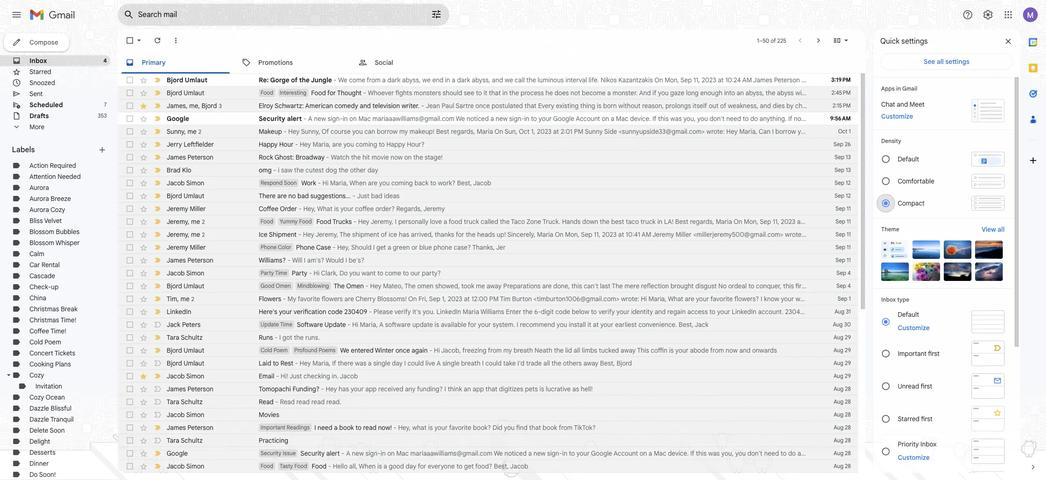 Task type: locate. For each thing, give the bounding box(es) containing it.
1 tara from the top
[[167, 334, 179, 342]]

0 vertical spatial once
[[476, 102, 490, 110]]

james for seventh row from the bottom
[[167, 385, 186, 394]]

poem up concert tickets link on the left bottom of the page
[[45, 338, 61, 347]]

0 horizontal spatial app
[[365, 385, 377, 394]]

now
[[391, 153, 403, 162], [726, 347, 738, 355]]

customize
[[881, 112, 913, 121], [898, 324, 930, 332], [898, 454, 930, 462]]

movies
[[259, 411, 279, 420]]

1 sep 11 from the top
[[836, 205, 851, 212]]

am
[[742, 76, 752, 84], [817, 218, 827, 226], [642, 231, 651, 239]]

older image
[[814, 36, 823, 45]]

2 jacob simon from the top
[[167, 269, 204, 278]]

0 vertical spatial inbox
[[29, 57, 47, 65]]

1 vertical spatial was
[[355, 360, 366, 368]]

your right know
[[781, 295, 794, 303]]

and
[[639, 89, 651, 97]]

2 sep 13 from the top
[[835, 167, 851, 174]]

take
[[503, 360, 516, 368]]

3 tara schultz from the top
[[167, 437, 203, 445]]

jacob simon
[[167, 179, 204, 187], [167, 269, 204, 278], [167, 373, 204, 381], [167, 411, 204, 420], [167, 463, 204, 471]]

coffee for coffee order - hey, what is your coffee order? regards, jeremy
[[259, 205, 278, 213]]

row containing jack peters
[[118, 319, 858, 332]]

the down we entered winter once again - hi jacob, freezing from my breath neath the lid all limbs tucked away this coffin is your abode from now and onwards
[[552, 360, 561, 368]]

simon for party
[[186, 269, 204, 278]]

cold inside labels navigation
[[29, 338, 43, 347]]

None checkbox
[[125, 36, 134, 45], [125, 114, 134, 123], [125, 153, 134, 162], [125, 166, 134, 175], [125, 179, 134, 188], [125, 217, 134, 227], [125, 230, 134, 239], [125, 269, 134, 278], [125, 282, 134, 291], [125, 321, 134, 330], [125, 333, 134, 343], [125, 359, 134, 368], [125, 372, 134, 381], [125, 411, 134, 420], [125, 36, 134, 45], [125, 114, 134, 123], [125, 153, 134, 162], [125, 166, 134, 175], [125, 179, 134, 188], [125, 217, 134, 227], [125, 230, 134, 239], [125, 269, 134, 278], [125, 282, 134, 291], [125, 321, 134, 330], [125, 333, 134, 343], [125, 359, 134, 368], [125, 372, 134, 381], [125, 411, 134, 420]]

settings image
[[983, 9, 994, 20]]

, for elroy schwartz: american comedy and television writer. - jean paul sartre once postulated that every existing thing is born without reason, prolongs itself out of weakness, and dies by chance. on tue, oct 3, 2023 at 4:13 pm maria williams <mariaaawilliams
[[186, 102, 188, 110]]

1 horizontal spatial get
[[464, 463, 474, 471]]

into up "2:15 pm"
[[838, 89, 849, 97]]

aug for 11th row from the bottom
[[834, 334, 844, 341]]

i right will
[[304, 256, 306, 265]]

1 horizontal spatial single
[[442, 360, 460, 368]]

0 horizontal spatial just
[[290, 373, 302, 381]]

life.
[[589, 76, 599, 84]]

5 row from the top
[[118, 125, 888, 138]]

1 horizontal spatial breath
[[514, 347, 533, 355]]

is up trucks on the left of page
[[334, 205, 339, 213]]

inbox for inbox
[[29, 57, 47, 65]]

christmas for christmas time!
[[29, 316, 59, 325]]

1, down showed,
[[442, 295, 446, 303]]

practicing
[[259, 437, 288, 445]]

1 horizontal spatial pm
[[574, 128, 583, 136]]

of left ice
[[381, 231, 387, 239]]

4 29 from the top
[[845, 373, 851, 380]]

ice
[[259, 231, 268, 239]]

time for party
[[275, 270, 287, 277]]

2 james peterson from the top
[[167, 256, 213, 265]]

cascade
[[29, 272, 55, 280]]

james peterson for rock ghost: broadway
[[167, 153, 213, 162]]

labels
[[12, 146, 35, 155]]

now right movie
[[391, 153, 403, 162]]

has up read.
[[339, 385, 349, 394]]

row containing sunny
[[118, 125, 888, 138]]

1 for oct 1
[[849, 128, 851, 135]]

abyss, up the see
[[472, 76, 490, 84]]

theme element
[[881, 225, 899, 234]]

None search field
[[118, 4, 449, 26]]

0 vertical spatial christmas
[[29, 305, 59, 314]]

customize for priority inbox
[[898, 454, 930, 462]]

2 inside sunny , me 2
[[198, 128, 201, 135]]

2 code from the left
[[556, 308, 570, 316]]

5 11 from the top
[[847, 257, 851, 264]]

0 vertical spatial jeremy , me 2
[[167, 218, 205, 226]]

29 for laid to rest - hey maria, if there was a single day i could live a single breath i could take i'd trade all the others away best, bjord
[[845, 360, 851, 367]]

from left tiktok?
[[559, 424, 573, 432]]

i left be's? in the bottom left of the page
[[346, 256, 347, 265]]

1 horizontal spatial into
[[838, 89, 849, 97]]

2 shipment from the left
[[843, 231, 870, 239]]

0 vertical spatial back
[[822, 89, 836, 97]]

christmas for christmas break
[[29, 305, 59, 314]]

me for makeup
[[188, 127, 197, 136]]

your down tiktok?
[[577, 450, 590, 458]]

phone
[[296, 244, 315, 252], [261, 244, 277, 251]]

are down hit
[[368, 179, 378, 187]]

1 jeremy miller from the top
[[167, 205, 206, 213]]

tim , me 2
[[167, 295, 194, 303]]

aug for row containing linkedin
[[835, 309, 845, 315]]

1 bjord umlaut from the top
[[167, 76, 207, 84]]

3 sep 11 from the top
[[836, 231, 851, 238]]

jeremy, for the
[[316, 231, 338, 239]]

aug 29 for laid to rest - hey maria, if there was a single day i could live a single breath i could take i'd trade all the others away best, bjord
[[834, 360, 851, 367]]

customize button for priority inbox
[[892, 452, 935, 463]]

important for important readings i need a book to read now! - hey, what is your favorite book? did you find that book from tiktok?
[[261, 425, 285, 431]]

1 single from the left
[[373, 360, 390, 368]]

single down jacob,
[[442, 360, 460, 368]]

we left call
[[505, 76, 513, 84]]

makeup?
[[813, 128, 839, 136]]

noticed down practicing link
[[505, 450, 527, 458]]

james for 17th row from the bottom of the page
[[167, 256, 186, 265]]

2 vertical spatial tara schultz
[[167, 437, 203, 445]]

issue
[[283, 450, 296, 457]]

time! for coffee time!
[[50, 327, 66, 336]]

mateo,
[[383, 282, 403, 291]]

19 row from the top
[[118, 306, 928, 319]]

1 vertical spatial not,
[[832, 450, 843, 458]]

sep 4 up the sep 1 on the right of page
[[837, 283, 851, 290]]

mac
[[358, 115, 371, 123], [616, 115, 629, 123], [396, 450, 409, 458], [654, 450, 666, 458]]

2 schultz from the top
[[181, 398, 203, 407]]

freezing
[[462, 347, 487, 355]]

row containing jerry leftfielder
[[118, 138, 858, 151]]

and inside chat and meet customize
[[897, 100, 908, 109]]

it right install
[[588, 321, 591, 329]]

7
[[104, 101, 107, 108]]

first for important first
[[928, 350, 940, 358]]

once right sartre
[[476, 102, 490, 110]]

3 28 from the top
[[845, 412, 851, 419]]

0 horizontal spatial help
[[821, 115, 834, 123]]

2 happy from the left
[[386, 140, 405, 149]]

jeremy, down order?
[[371, 218, 393, 226]]

2 blossom from the top
[[29, 239, 54, 247]]

the left floor,
[[860, 282, 870, 291]]

1 tara schultz from the top
[[167, 334, 203, 342]]

in down process
[[524, 115, 529, 123]]

search mail image
[[121, 6, 137, 23]]

0 horizontal spatial soon
[[50, 427, 65, 435]]

williams?
[[259, 256, 286, 265]]

blue
[[419, 244, 432, 252]]

11 for 17th row from the bottom of the page
[[847, 257, 851, 264]]

read left read.
[[311, 398, 325, 407]]

umlaut for sep 12
[[184, 192, 204, 200]]

aug for 29th row
[[834, 437, 844, 444]]

please
[[374, 308, 393, 316]]

1 christmas from the top
[[29, 305, 59, 314]]

christmas break link
[[29, 305, 78, 314]]

hey, up yummy food
[[303, 205, 316, 213]]

tasty food
[[280, 463, 307, 470]]

1 vertical spatial 1,
[[442, 295, 446, 303]]

can
[[759, 128, 771, 136]]

4 11 from the top
[[847, 244, 851, 251]]

1 horizontal spatial you,
[[721, 450, 734, 458]]

favorite
[[298, 295, 320, 303], [711, 295, 733, 303], [449, 424, 471, 432]]

18 row from the top
[[118, 293, 869, 306]]

4 aug 29 from the top
[[834, 373, 851, 380]]

pm
[[899, 102, 909, 110], [574, 128, 583, 136], [489, 295, 499, 303]]

2 default from the top
[[898, 311, 919, 319]]

2 vertical spatial schultz
[[181, 437, 203, 445]]

jeremy , me 2 for 20th row from the bottom
[[167, 218, 205, 226]]

3 aug 29 from the top
[[834, 360, 851, 367]]

i
[[278, 166, 279, 175]]

me
[[189, 102, 198, 110], [188, 127, 197, 136], [191, 218, 200, 226], [191, 230, 200, 239], [476, 282, 485, 291], [180, 295, 190, 303]]

from right abode
[[710, 347, 724, 355]]

2 vertical spatial cozy
[[29, 394, 44, 402]]

0 horizontal spatial borrow
[[377, 128, 398, 136]]

1 vertical spatial am
[[817, 218, 827, 226]]

and up convenience.
[[655, 308, 666, 316]]

soon for delete
[[50, 427, 65, 435]]

the up case?
[[466, 231, 476, 239]]

1, right sun,
[[531, 128, 535, 136]]

aug 28
[[834, 386, 851, 393], [834, 399, 851, 406], [834, 412, 851, 419], [834, 425, 851, 431], [834, 437, 851, 444], [834, 450, 851, 457], [834, 463, 851, 470]]

customize button for chat and meet
[[876, 111, 919, 122]]

time inside party time party - hi clark, do you want to come to our party?
[[275, 270, 287, 277]]

important inside important readings i need a book to read now! - hey, what is your favorite book? did you find that book from tiktok?
[[261, 425, 285, 431]]

0 vertical spatial was
[[671, 115, 682, 123]]

20 row from the top
[[118, 319, 858, 332]]

tab list
[[1020, 29, 1046, 448], [118, 52, 866, 74]]

born
[[603, 102, 617, 110]]

on up the if
[[655, 76, 663, 84]]

all inside button
[[937, 58, 944, 66]]

bjord umlaut
[[167, 76, 207, 84], [167, 89, 204, 97], [167, 192, 204, 200], [167, 282, 204, 291], [167, 347, 204, 355], [167, 360, 204, 368]]

primary
[[142, 58, 166, 67]]

advanced search options image
[[427, 5, 446, 23]]

1 vertical spatial jeremy , me 2
[[167, 230, 205, 239]]

my up take
[[503, 347, 512, 355]]

course
[[331, 128, 351, 136]]

0 horizontal spatial don't
[[710, 115, 725, 123]]

cooking plans
[[29, 361, 71, 369]]

linkedin down flowers?
[[732, 308, 757, 316]]

aurora for aurora breeze
[[29, 195, 49, 203]]

cozy down invitation link
[[29, 394, 44, 402]]

1 dazzle from the top
[[29, 405, 49, 413]]

1 jacob simon from the top
[[167, 179, 204, 187]]

2 horizontal spatial inbox
[[921, 440, 937, 449]]

tim up enter
[[500, 295, 511, 303]]

promotions tab
[[234, 52, 350, 74]]

5 bjord umlaut from the top
[[167, 347, 204, 355]]

1 horizontal spatial inbox
[[881, 297, 896, 303]]

scheduled link
[[29, 101, 63, 109]]

poem inside row
[[274, 347, 288, 354]]

0 horizontal spatial read
[[259, 398, 274, 407]]

1 vertical spatial do
[[29, 471, 38, 479]]

simon for respond
[[186, 179, 204, 187]]

3 schultz from the top
[[181, 437, 203, 445]]

we up 'thought'
[[338, 76, 347, 84]]

jeremy
[[167, 205, 188, 213], [423, 205, 445, 213], [167, 218, 188, 226], [828, 218, 850, 226], [167, 230, 188, 239], [653, 231, 674, 239], [167, 244, 188, 252]]

0 horizontal spatial jack
[[167, 321, 180, 329]]

2 horizontal spatial 11,
[[773, 218, 779, 226]]

1 horizontal spatial verify
[[599, 308, 615, 316]]

coffee for coffee time!
[[29, 327, 49, 336]]

i down enter
[[517, 321, 518, 329]]

compose button
[[4, 33, 69, 52]]

am for james
[[742, 76, 752, 84]]

2 for makeup
[[198, 128, 201, 135]]

get right should at the bottom left of the page
[[376, 244, 386, 252]]

ice shipment - hey jeremy, the shipment of ice has arrived, thanks for the heads up! sincerely, maria on mon, sep 11, 2023 at 10:41 am jeremy miller <millerjeremy500@gmail.com> wrote: hey, has the shipment of
[[259, 231, 878, 239]]

0 horizontal spatial am
[[642, 231, 651, 239]]

2 horizontal spatial into
[[914, 282, 925, 291]]

maria down truck.
[[537, 231, 553, 239]]

do right clark,
[[340, 269, 348, 278]]

are left done,
[[542, 282, 552, 291]]

truck right taco
[[641, 218, 656, 226]]

0 vertical spatial mariaaawilliams@gmail.com
[[373, 115, 455, 123]]

2 book from the left
[[543, 424, 557, 432]]

2 borrow from the left
[[776, 128, 796, 136]]

are left "no"
[[277, 192, 287, 200]]

0 vertical spatial starred
[[29, 68, 51, 76]]

all right view
[[998, 226, 1005, 234]]

labels navigation
[[0, 29, 118, 481]]

mon, for maria
[[744, 218, 758, 226]]

6 bjord umlaut from the top
[[167, 360, 204, 368]]

inbox type
[[881, 297, 909, 303]]

1 horizontal spatial just
[[357, 192, 369, 200]]

james for 4th row from the bottom of the page
[[167, 424, 186, 432]]

laid
[[259, 360, 271, 368]]

schultz for read
[[181, 398, 203, 407]]

29 for runs - i got the runs.
[[845, 334, 851, 341]]

2 christmas from the top
[[29, 316, 59, 325]]

time! for christmas time!
[[60, 316, 76, 325]]

1 horizontal spatial soon
[[284, 180, 297, 187]]

0 horizontal spatial tim
[[167, 295, 177, 303]]

0 vertical spatial not,
[[794, 115, 805, 123]]

row
[[118, 74, 923, 87], [118, 87, 863, 99], [118, 99, 1003, 112], [118, 112, 868, 125], [118, 125, 888, 138], [118, 138, 858, 151], [118, 151, 858, 164], [118, 164, 858, 177], [118, 177, 858, 190], [118, 190, 858, 203], [118, 203, 858, 216], [118, 216, 942, 228], [118, 228, 878, 241], [118, 241, 858, 254], [118, 254, 858, 267], [118, 267, 858, 280], [118, 280, 930, 293], [118, 293, 869, 306], [118, 306, 928, 319], [118, 319, 858, 332], [118, 332, 858, 344], [118, 344, 858, 357], [118, 357, 858, 370], [118, 370, 858, 383], [118, 383, 858, 396], [118, 396, 858, 409], [118, 409, 858, 422], [118, 422, 858, 435], [118, 435, 858, 448], [118, 448, 906, 461], [118, 461, 858, 473]]

away up 12:00
[[487, 282, 502, 291]]

5 jacob simon from the top
[[167, 463, 204, 471]]

called
[[481, 218, 498, 226]]

and left the onwards
[[740, 347, 751, 355]]

jacob
[[167, 179, 185, 187], [473, 179, 491, 187], [167, 269, 185, 278], [167, 373, 185, 381], [340, 373, 358, 381], [167, 411, 185, 420], [167, 463, 185, 471], [510, 463, 528, 471]]

bjord umlaut for sep 12
[[167, 192, 204, 200]]

priority
[[898, 440, 919, 449]]

1 horizontal spatial back
[[822, 89, 836, 97]]

jean
[[426, 102, 440, 110]]

sign-
[[328, 115, 343, 123], [509, 115, 524, 123], [366, 450, 381, 458], [547, 450, 562, 458]]

jeremy miller for 21th row from the bottom
[[167, 205, 206, 213]]

1 vertical spatial christmas
[[29, 316, 59, 325]]

bjord for ninth row from the bottom
[[167, 360, 182, 368]]

1 vertical spatial account
[[614, 450, 638, 458]]

we entered winter once again - hi jacob, freezing from my breath neath the lid all limbs tucked away this coffin is your abode from now and onwards
[[340, 347, 777, 355]]

cozy for cozy link
[[29, 372, 44, 380]]

default
[[898, 155, 919, 163], [898, 311, 919, 319]]

1 james peterson from the top
[[167, 153, 213, 162]]

default up comfortable
[[898, 155, 919, 163]]

1 borrow from the left
[[377, 128, 398, 136]]

hey down coffee
[[358, 218, 369, 226]]

inbox right priority
[[921, 440, 937, 449]]

row containing brad klo
[[118, 164, 858, 177]]

5 simon from the top
[[186, 463, 204, 471]]

pm right 12:00
[[489, 295, 499, 303]]

5 sep 11 from the top
[[836, 257, 851, 264]]

1 vertical spatial away
[[621, 347, 636, 355]]

0 vertical spatial jeremy miller
[[167, 205, 206, 213]]

security for issue
[[261, 450, 281, 457]]

coffee up the cold poem link on the bottom of the page
[[29, 327, 49, 336]]

work?
[[438, 179, 455, 187]]

230409 down wedding
[[785, 308, 808, 316]]

density
[[881, 138, 901, 145]]

is right coffin
[[669, 347, 674, 355]]

1 29 from the top
[[845, 334, 851, 341]]

0 horizontal spatial inbox
[[29, 57, 47, 65]]

coffee inside row
[[259, 205, 278, 213]]

for right available at the left of the page
[[468, 321, 476, 329]]

0 vertical spatial do
[[340, 269, 348, 278]]

on up <millerjeremy500@gmail.com>
[[734, 218, 742, 226]]

1 horizontal spatial williams
[[928, 102, 952, 110]]

1 vertical spatial sep 4
[[837, 283, 851, 290]]

all,
[[349, 463, 357, 471]]

3 tara from the top
[[167, 437, 179, 445]]

unread first
[[898, 382, 932, 391]]

0 horizontal spatial dark
[[387, 76, 401, 84]]

the left best
[[600, 218, 610, 226]]

do inside row
[[340, 269, 348, 278]]

stage!
[[425, 153, 443, 162]]

what down there are no bad suggestions... - just bad ideas
[[317, 205, 333, 213]]

year
[[843, 295, 856, 303]]

6 aug 28 from the top
[[834, 450, 851, 457]]

0 horizontal spatial coffee
[[29, 327, 49, 336]]

should
[[351, 244, 372, 252]]

customize down "priority inbox"
[[898, 454, 930, 462]]

bjord for 15th row from the bottom
[[167, 282, 182, 291]]

31 row from the top
[[118, 461, 858, 473]]

cascade link
[[29, 272, 55, 280]]

1 13 from the top
[[846, 154, 851, 161]]

11:11
[[805, 218, 816, 226]]

dazzle
[[29, 405, 49, 413], [29, 416, 49, 424]]

more image
[[171, 36, 181, 45]]

1 verify from the left
[[395, 308, 411, 316]]

food
[[311, 89, 326, 97], [261, 89, 273, 96], [316, 218, 331, 226], [261, 218, 273, 225], [299, 218, 312, 225], [312, 463, 327, 471], [261, 463, 273, 470], [295, 463, 307, 470]]

6-
[[534, 308, 541, 316]]

inbox inside labels navigation
[[29, 57, 47, 65]]

when down other
[[350, 179, 366, 187]]

3 11 from the top
[[847, 231, 851, 238]]

main content
[[118, 29, 1003, 481]]

dies
[[773, 102, 785, 110]]

starred inside labels navigation
[[29, 68, 51, 76]]

klo
[[182, 166, 191, 175]]

sep 11 for 20th row from the bottom
[[836, 218, 851, 225]]

1 horizontal spatial anything.
[[798, 450, 825, 458]]

next
[[829, 295, 841, 303]]

0 vertical spatial aurora
[[29, 184, 49, 192]]

1 vertical spatial you.
[[423, 308, 435, 316]]

don't
[[710, 115, 725, 123], [748, 450, 763, 458]]

1 horizontal spatial has
[[399, 231, 409, 239]]

2 bad from the left
[[371, 192, 382, 200]]

customize down 4:13
[[881, 112, 913, 121]]

0 vertical spatial cold poem
[[29, 338, 61, 347]]

soon inside the respond soon work - hi maria, when are you coming back to work? best, jacob
[[284, 180, 297, 187]]

order?
[[376, 205, 395, 213]]

want
[[362, 269, 376, 278]]

sep 11 for 21th row from the bottom
[[836, 205, 851, 212]]

1 vertical spatial customize button
[[892, 323, 935, 334]]

0 vertical spatial 12
[[846, 180, 851, 187]]

into for abyss,
[[838, 89, 849, 97]]

0 horizontal spatial code
[[328, 308, 343, 316]]

coffee
[[355, 205, 374, 213]]

thanks
[[810, 308, 831, 316]]

0 vertical spatial away
[[487, 282, 502, 291]]

2 inside tim , me 2
[[191, 296, 194, 303]]

blossom for blossom whisper
[[29, 239, 54, 247]]

0 vertical spatial we'll
[[807, 115, 820, 123]]

0 vertical spatial noticed
[[467, 115, 489, 123]]

0 horizontal spatial you.
[[423, 308, 435, 316]]

color
[[278, 244, 291, 251]]

7 28 from the top
[[845, 463, 851, 470]]

29 row from the top
[[118, 435, 858, 448]]

borrow
[[377, 128, 398, 136], [776, 128, 796, 136]]

oct right sun,
[[519, 128, 530, 136]]

21 row from the top
[[118, 332, 858, 344]]

coffin
[[651, 347, 668, 355]]

williams right meet
[[928, 102, 952, 110]]

0 vertical spatial 1
[[757, 37, 759, 44]]

social tab
[[351, 52, 467, 74]]

6 row from the top
[[118, 138, 858, 151]]

bjord umlaut for sep 4
[[167, 282, 204, 291]]

1 horizontal spatial an
[[737, 89, 744, 97]]

shipment
[[269, 231, 297, 239]]

are up watch
[[332, 140, 342, 149]]

1 horizontal spatial we
[[505, 76, 513, 84]]

353
[[98, 112, 107, 119]]

aug for seventh row from the bottom
[[834, 386, 844, 393]]

security up makeup
[[259, 115, 285, 123]]

bjord
[[167, 76, 183, 84], [167, 89, 182, 97], [202, 102, 217, 110], [167, 192, 182, 200], [167, 282, 182, 291], [167, 347, 182, 355], [167, 360, 182, 368], [617, 360, 632, 368]]

1 vertical spatial just
[[290, 373, 302, 381]]

us
[[865, 308, 872, 316]]

2 bjord umlaut from the top
[[167, 89, 204, 97]]

tab list up call
[[118, 52, 866, 74]]

2 we from the left
[[505, 76, 513, 84]]

1 gaze from the left
[[670, 89, 685, 97]]

1 horizontal spatial party
[[292, 269, 307, 278]]

alert up hello
[[326, 450, 340, 458]]

jeremy , me 2 for 19th row from the bottom
[[167, 230, 205, 239]]

james peterson
[[167, 153, 213, 162], [167, 256, 213, 265], [167, 385, 213, 394], [167, 424, 213, 432]]

dazzle up delete
[[29, 416, 49, 424]]

1 horizontal spatial help
[[859, 450, 872, 458]]

1 horizontal spatial important
[[898, 350, 927, 358]]

verify down last on the right of page
[[599, 308, 615, 316]]

1 vertical spatial time!
[[50, 327, 66, 336]]

1 row from the top
[[118, 74, 923, 87]]

customize button down account
[[892, 323, 935, 334]]

0 horizontal spatial cold
[[29, 338, 43, 347]]

aurora for aurora cozy
[[29, 206, 49, 214]]

flowers - my favorite flowers are cherry blossoms! on fri, sep 1, 2023 at 12:00 pm tim burton <timburton1006@gmail.com> wrote: hi maria, what are your favorite flowers? i know your wedding is next year and
[[259, 295, 869, 303]]

1 vertical spatial starred
[[898, 415, 920, 423]]

0 horizontal spatial coming
[[356, 140, 377, 149]]

jer
[[496, 244, 506, 252]]

bjord for second row from the top
[[167, 89, 182, 97]]

for left the everyone
[[418, 463, 426, 471]]

coffee time! link
[[29, 327, 66, 336]]

me for ice
[[191, 230, 200, 239]]

1 blossom from the top
[[29, 228, 54, 236]]

williams? - will i am's? would i be's?
[[259, 256, 364, 265]]

1 vertical spatial 12
[[846, 192, 851, 199]]

3 29 from the top
[[845, 360, 851, 367]]

simon for food
[[186, 463, 204, 471]]

jacob simon for food
[[167, 463, 204, 471]]

0 horizontal spatial important
[[261, 425, 285, 431]]

the left "taco"
[[500, 218, 510, 226]]

1 horizontal spatial you.
[[851, 89, 863, 97]]

2 jeremy , me 2 from the top
[[167, 230, 205, 239]]

1 horizontal spatial not,
[[832, 450, 843, 458]]

2023 left 2:01
[[537, 128, 552, 136]]

security for alert
[[259, 115, 285, 123]]

1 vertical spatial sep 13
[[835, 167, 851, 174]]

just right 'hi!'
[[290, 373, 302, 381]]

umlaut for sep 4
[[184, 282, 204, 291]]

1 vertical spatial pm
[[574, 128, 583, 136]]

time inside update time software update - hi maria, a software update is available for your system. i recommend you install it at your earliest convenience. best, jack
[[280, 321, 292, 328]]

away left this
[[621, 347, 636, 355]]

1 horizontal spatial read
[[280, 398, 295, 407]]

inbox link
[[29, 57, 47, 65]]

time for software
[[280, 321, 292, 328]]

of right "out"
[[720, 102, 726, 110]]

side
[[604, 128, 617, 136]]

hi left jacob,
[[434, 347, 440, 355]]

0 vertical spatial best
[[436, 128, 449, 136]]

your left system.
[[478, 321, 491, 329]]

email
[[259, 373, 274, 381]]

showed,
[[435, 282, 460, 291]]

it
[[484, 89, 487, 97], [588, 321, 591, 329]]

2 dazzle from the top
[[29, 416, 49, 424]]

yummy
[[280, 218, 298, 225]]

security inside security issue security alert - a new sign-in on mac mariaaawilliams@gmail.com we noticed a new sign-in to your google account on a mac device. if this was you, you don't need to do anything. if not, we'll help you secure
[[261, 450, 281, 457]]

None checkbox
[[125, 76, 134, 85], [125, 88, 134, 98], [125, 101, 134, 111], [125, 127, 134, 136], [125, 140, 134, 149], [125, 192, 134, 201], [125, 204, 134, 214], [125, 243, 134, 252], [125, 256, 134, 265], [125, 295, 134, 304], [125, 308, 134, 317], [125, 346, 134, 356], [125, 385, 134, 394], [125, 398, 134, 407], [125, 424, 134, 433], [125, 437, 134, 446], [125, 449, 134, 459], [125, 462, 134, 472], [125, 76, 134, 85], [125, 88, 134, 98], [125, 101, 134, 111], [125, 127, 134, 136], [125, 140, 134, 149], [125, 192, 134, 201], [125, 204, 134, 214], [125, 243, 134, 252], [125, 256, 134, 265], [125, 295, 134, 304], [125, 308, 134, 317], [125, 346, 134, 356], [125, 385, 134, 394], [125, 398, 134, 407], [125, 424, 134, 433], [125, 437, 134, 446], [125, 449, 134, 459], [125, 462, 134, 472]]

sincerely, up 26
[[840, 128, 868, 136]]

maria left sun,
[[477, 128, 493, 136]]

11, down down
[[594, 231, 601, 239]]

2 vertical spatial 1
[[849, 296, 851, 303]]

2 for ice shipment
[[202, 231, 205, 238]]

bad right "no"
[[298, 192, 309, 200]]

upon
[[844, 282, 858, 291]]

2:45 pm
[[832, 89, 851, 96]]

4 inside labels navigation
[[103, 57, 107, 64]]

11
[[847, 205, 851, 212], [847, 218, 851, 225], [847, 231, 851, 238], [847, 244, 851, 251], [847, 257, 851, 264]]

first up "priority inbox"
[[921, 415, 933, 423]]

soon inside labels navigation
[[50, 427, 65, 435]]

hi
[[323, 179, 329, 187], [314, 269, 320, 278], [641, 295, 647, 303], [352, 321, 358, 329], [434, 347, 440, 355]]

1 vertical spatial dazzle
[[29, 416, 49, 424]]

1 12 from the top
[[846, 180, 851, 187]]

1 aug 29 from the top
[[834, 334, 851, 341]]

the right 'got'
[[294, 334, 304, 342]]

sep 11 for 17th row from the bottom of the page
[[836, 257, 851, 264]]

cherry
[[356, 295, 376, 303]]

and left call
[[492, 76, 503, 84]]

1 vertical spatial cozy
[[29, 372, 44, 380]]

1 shipment from the left
[[352, 231, 379, 239]]

0 horizontal spatial secure
[[848, 115, 868, 123]]

coffee inside labels navigation
[[29, 327, 49, 336]]

3 row from the top
[[118, 99, 1003, 112]]

at left 2:01
[[553, 128, 559, 136]]

toggle split pane mode image
[[833, 36, 842, 45]]

4 jacob simon from the top
[[167, 411, 204, 420]]

bjord umlaut for 2:45 pm
[[167, 89, 204, 97]]

your up trucks on the left of page
[[340, 205, 354, 213]]

1 vertical spatial soon
[[50, 427, 65, 435]]

2 gaze from the left
[[807, 89, 821, 97]]

mon, for kazantzakis
[[665, 76, 679, 84]]

soon for respond
[[284, 180, 297, 187]]

6 28 from the top
[[845, 450, 851, 457]]

22 row from the top
[[118, 344, 858, 357]]

5 aug 28 from the top
[[834, 437, 851, 444]]

1 horizontal spatial device.
[[668, 450, 689, 458]]

0 vertical spatial my
[[399, 128, 408, 136]]

read down tomopachi
[[280, 398, 295, 407]]

2 aurora from the top
[[29, 195, 49, 203]]



Task type: vqa. For each thing, say whether or not it's contained in the screenshot.


Task type: describe. For each thing, give the bounding box(es) containing it.
0 horizontal spatial was
[[355, 360, 366, 368]]

bjord for first row
[[167, 76, 183, 84]]

cold poem inside labels navigation
[[29, 338, 61, 347]]

umlaut for aug 29
[[184, 360, 204, 368]]

from right freezing
[[488, 347, 502, 355]]

i right can
[[772, 128, 774, 136]]

regain
[[668, 308, 686, 316]]

action
[[29, 162, 48, 170]]

0 vertical spatial settings
[[902, 37, 928, 46]]

1 vertical spatial device.
[[668, 450, 689, 458]]

0 vertical spatial need
[[726, 115, 741, 123]]

14 row from the top
[[118, 241, 858, 254]]

your up the earliest
[[617, 308, 630, 316]]

11 for 20th row from the bottom
[[847, 218, 851, 225]]

at left 10:24
[[718, 76, 724, 84]]

0 horizontal spatial not,
[[794, 115, 805, 123]]

0 horizontal spatial mon,
[[565, 231, 580, 239]]

your left abode
[[675, 347, 689, 355]]

become
[[582, 89, 606, 97]]

theme
[[881, 226, 899, 233]]

2023 up enough
[[702, 76, 716, 84]]

the down our
[[405, 282, 416, 291]]

peterson for williams? - will i am's? would i be's?
[[188, 256, 213, 265]]

food left hello
[[312, 463, 327, 471]]

flowers
[[322, 295, 343, 303]]

1 sep 4 from the top
[[837, 270, 851, 277]]

ideas
[[384, 192, 400, 200]]

jacob simon for party
[[167, 269, 204, 278]]

4 aug 28 from the top
[[834, 425, 851, 431]]

attention
[[29, 173, 56, 181]]

aug 29 for email - hi! just checking in. jacob
[[834, 373, 851, 380]]

15 row from the top
[[118, 254, 858, 267]]

2 vertical spatial need
[[764, 450, 779, 458]]

writer.
[[402, 102, 420, 110]]

1 horizontal spatial phone
[[296, 244, 315, 252]]

row containing linkedin
[[118, 306, 928, 319]]

food up ice
[[261, 218, 273, 225]]

aug for row containing jack peters
[[833, 321, 843, 328]]

a up all,
[[346, 450, 350, 458]]

3 jacob simon from the top
[[167, 373, 204, 381]]

other
[[350, 166, 366, 175]]

without
[[619, 102, 641, 110]]

hey down profound
[[300, 360, 311, 368]]

james , me , bjord 3
[[167, 102, 222, 110]]

your down my
[[279, 308, 292, 316]]

i left think
[[445, 385, 446, 394]]

1 vertical spatial noticed
[[505, 450, 527, 458]]

sent
[[29, 90, 43, 98]]

2 for flowers
[[191, 296, 194, 303]]

best, down regain
[[679, 321, 694, 329]]

itself
[[693, 102, 707, 110]]

tara schultz for read - read read read read.
[[167, 398, 203, 407]]

lid
[[565, 347, 572, 355]]

runs.
[[305, 334, 320, 342]]

aug for ninth row from the bottom
[[834, 360, 844, 367]]

9 row from the top
[[118, 177, 858, 190]]

sign- up sun,
[[509, 115, 524, 123]]

done,
[[553, 282, 570, 291]]

compact
[[898, 199, 925, 208]]

i right should at the bottom left of the page
[[373, 244, 375, 252]]

in down practicing link
[[562, 450, 567, 458]]

2 single from the left
[[442, 360, 460, 368]]

0 vertical spatial device.
[[630, 115, 651, 123]]

customize button for default
[[892, 323, 935, 334]]

car
[[29, 261, 40, 269]]

at left 11:11
[[797, 218, 803, 226]]

1 horizontal spatial secure
[[886, 450, 906, 458]]

laid to rest - hey maria, if there was a single day i could live a single breath i could take i'd trade all the others away best, bjord
[[259, 360, 632, 368]]

james peterson for tomopachi funding?
[[167, 385, 213, 394]]

1 app from the left
[[365, 385, 377, 394]]

1 horizontal spatial update
[[325, 321, 346, 329]]

maria down gmail
[[910, 102, 927, 110]]

tara for runs - i got the runs.
[[167, 334, 179, 342]]

at left 12:00
[[464, 295, 470, 303]]

new down practicing link
[[534, 450, 546, 458]]

0 horizontal spatial we'll
[[807, 115, 820, 123]]

peterson for tomopachi funding? - hey has your app received any funding? i think an app that digitizes pets is lucrative as hell!
[[188, 385, 213, 394]]

0 horizontal spatial 1,
[[442, 295, 446, 303]]

12 row from the top
[[118, 216, 942, 228]]

27 row from the top
[[118, 409, 858, 422]]

1 default from the top
[[898, 155, 919, 163]]

2 vertical spatial 11,
[[594, 231, 601, 239]]

display density element
[[881, 138, 1005, 145]]

movies link
[[259, 411, 808, 420]]

1 jack from the left
[[167, 321, 180, 329]]

1 horizontal spatial tim
[[500, 295, 511, 303]]

0 horizontal spatial back
[[415, 179, 429, 187]]

live
[[425, 360, 435, 368]]

4 james peterson from the top
[[167, 424, 213, 432]]

the left lid
[[554, 347, 564, 355]]

3 simon from the top
[[186, 373, 204, 381]]

maria down 12:00
[[463, 308, 479, 316]]

0 horizontal spatial williams
[[481, 308, 504, 316]]

mere
[[625, 282, 640, 291]]

inbox for inbox type
[[881, 297, 896, 303]]

dazzle blissful link
[[29, 405, 71, 413]]

security alert - a new sign-in on mac mariaaawilliams@gmail.com we noticed a new sign-in to your google account on a mac device. if this was you, you don't need to do anything. if not, we'll help you secure
[[259, 115, 868, 123]]

that left digitizes
[[486, 385, 497, 394]]

1 vertical spatial alert
[[326, 450, 340, 458]]

be's?
[[349, 256, 364, 265]]

system.
[[493, 321, 515, 329]]

2023 down best
[[602, 231, 617, 239]]

50
[[763, 37, 769, 44]]

1 vertical spatial mariaaawilliams@gmail.com
[[410, 450, 492, 458]]

1 horizontal spatial 1,
[[531, 128, 535, 136]]

1 aug 28 from the top
[[834, 386, 851, 393]]

hi left clark,
[[314, 269, 320, 278]]

here's your verification code 230409 - please verify it's you. linkedin maria williams enter the 6-digit code below to verify your identity and regain access to your linkedin account. 230409 thanks for helping us keep your account
[[259, 308, 928, 316]]

0 horizontal spatial abyss,
[[402, 76, 421, 84]]

2 vertical spatial 4
[[848, 283, 851, 290]]

action required
[[29, 162, 76, 170]]

best, down tucked
[[600, 360, 615, 368]]

hey up "broadway"
[[300, 140, 311, 149]]

2 aug 28 from the top
[[834, 399, 851, 406]]

1 sep 12 from the top
[[835, 180, 851, 187]]

23 row from the top
[[118, 357, 858, 370]]

we down sartre
[[456, 115, 465, 123]]

2 12 from the top
[[846, 192, 851, 199]]

2 230409 from the left
[[785, 308, 808, 316]]

0 vertical spatial now
[[391, 153, 403, 162]]

0 vertical spatial pm
[[899, 102, 909, 110]]

0 horizontal spatial pm
[[489, 295, 499, 303]]

1 dark from the left
[[387, 76, 401, 84]]

best, right food?
[[494, 463, 509, 471]]

update inside update time software update - hi maria, a software update is available for your system. i recommend you install it at your earliest convenience. best, jack
[[261, 321, 279, 328]]

dazzle for dazzle blissful
[[29, 405, 49, 413]]

a right live at the bottom left of page
[[437, 360, 441, 368]]

1 vertical spatial cold
[[261, 347, 272, 354]]

maria, left can
[[739, 128, 757, 136]]

slit
[[809, 282, 817, 291]]

dazzle for dazzle tranquil
[[29, 416, 49, 424]]

1 vertical spatial when
[[359, 463, 376, 471]]

0 vertical spatial sincerely,
[[840, 128, 868, 136]]

did
[[493, 424, 503, 432]]

7 aug 28 from the top
[[834, 463, 851, 470]]

the down call
[[509, 89, 519, 97]]

Search mail text field
[[138, 10, 405, 19]]

first for starred first
[[921, 415, 933, 423]]

i'd
[[518, 360, 525, 368]]

sun,
[[505, 128, 517, 136]]

1 horizontal spatial don't
[[748, 450, 763, 458]]

tara for read - read read read read.
[[167, 398, 179, 407]]

13 row from the top
[[118, 228, 878, 241]]

dog
[[326, 166, 337, 175]]

from up whoever
[[367, 76, 381, 84]]

meet
[[910, 100, 925, 109]]

4 simon from the top
[[186, 411, 204, 420]]

29 for email - hi! just checking in. jacob
[[845, 373, 851, 380]]

all inside button
[[998, 226, 1005, 234]]

0 horizontal spatial come
[[349, 76, 365, 84]]

verification
[[294, 308, 326, 316]]

car rental link
[[29, 261, 60, 269]]

30 row from the top
[[118, 448, 906, 461]]

gorge
[[270, 76, 289, 84]]

0 horizontal spatial read
[[296, 398, 310, 407]]

your down disgust
[[696, 295, 709, 303]]

earliest
[[615, 321, 637, 329]]

1 read from the left
[[259, 398, 274, 407]]

labels heading
[[12, 146, 98, 155]]

row containing james
[[118, 99, 1003, 112]]

food left 'tasty'
[[261, 463, 273, 470]]

entered
[[351, 347, 374, 355]]

11, for 10:24
[[694, 76, 700, 84]]

1 vertical spatial get
[[464, 463, 474, 471]]

2 horizontal spatial sunny
[[870, 128, 888, 136]]

2 truck from the left
[[641, 218, 656, 226]]

aug for 26th row from the top of the page
[[834, 399, 844, 406]]

i up ice
[[395, 218, 397, 226]]

4 28 from the top
[[845, 425, 851, 431]]

inbox type element
[[881, 297, 1005, 303]]

the up interesting
[[299, 76, 310, 84]]

0 horizontal spatial sunny
[[167, 127, 184, 136]]

1 happy from the left
[[259, 140, 278, 149]]

poem inside labels navigation
[[45, 338, 61, 347]]

, for flowers - my favorite flowers are cherry blossoms! on fri, sep 1, 2023 at 12:00 pm tim burton <timburton1006@gmail.com> wrote: hi maria, what are your favorite flowers? i know your wedding is next year and
[[177, 295, 179, 303]]

1 vertical spatial what
[[668, 295, 683, 303]]

2 sep 12 from the top
[[835, 192, 851, 199]]

quick settings element
[[880, 37, 928, 53]]

good
[[261, 283, 274, 290]]

i left know
[[761, 295, 762, 303]]

aug for 31th row
[[834, 463, 844, 470]]

food - hello all, when is a good day for everyone to get food? best, jacob
[[312, 463, 528, 471]]

jeremy miller for 18th row from the bottom
[[167, 244, 206, 252]]

1 book from the left
[[339, 424, 354, 432]]

16 row from the top
[[118, 267, 858, 280]]

hey down weakness,
[[726, 128, 738, 136]]

2 dark from the left
[[457, 76, 470, 84]]

0 horizontal spatial favorite
[[298, 295, 320, 303]]

blossom whisper link
[[29, 239, 80, 247]]

1 could from the left
[[408, 360, 424, 368]]

and right comedy
[[360, 102, 371, 110]]

1 horizontal spatial was
[[671, 115, 682, 123]]

wrote: left the has
[[785, 231, 803, 239]]

primary tab
[[118, 52, 233, 74]]

settings inside button
[[946, 58, 970, 66]]

new down postulated
[[496, 115, 508, 123]]

maria, up checking
[[313, 360, 331, 368]]

is left next
[[822, 295, 827, 303]]

clark,
[[321, 269, 338, 278]]

0 vertical spatial anything.
[[760, 115, 787, 123]]

11 for 21th row from the bottom
[[847, 205, 851, 212]]

customize for default
[[898, 324, 930, 332]]

1 code from the left
[[328, 308, 343, 316]]

<timburton1006@gmail.com>
[[534, 295, 620, 303]]

rock ghost: broadway - watch the hit movie now on the stage!
[[259, 153, 443, 162]]

concert tickets link
[[29, 350, 75, 358]]

starred for starred link
[[29, 68, 51, 76]]

0 vertical spatial breath
[[514, 347, 533, 355]]

hey up hour
[[288, 128, 300, 136]]

main content containing primary
[[118, 29, 1003, 481]]

0 vertical spatial alert
[[287, 115, 302, 123]]

28 row from the top
[[118, 422, 858, 435]]

24 row from the top
[[118, 370, 858, 383]]

customize inside chat and meet customize
[[881, 112, 913, 121]]

1 we from the left
[[422, 76, 431, 84]]

tara schultz for runs - i got the runs.
[[167, 334, 203, 342]]

of up interesting
[[291, 76, 298, 84]]

umlaut for 3:19 pm
[[185, 76, 207, 84]]

important readings i need a book to read now! - hey, what is your favorite book? did you find that book from tiktok?
[[261, 424, 596, 432]]

0 horizontal spatial noticed
[[467, 115, 489, 123]]

i down freezing
[[482, 360, 484, 368]]

0 horizontal spatial best
[[436, 128, 449, 136]]

1 horizontal spatial abyss,
[[472, 76, 490, 84]]

best, right the work?
[[457, 179, 472, 187]]

bjord umlaut for 3:19 pm
[[167, 76, 207, 84]]

your right what
[[435, 424, 448, 432]]

on left sun,
[[495, 128, 503, 136]]

1 horizontal spatial coming
[[391, 179, 413, 187]]

desserts
[[29, 449, 56, 457]]

food down re:
[[261, 89, 273, 96]]

am for jeremy
[[817, 218, 827, 226]]

install
[[569, 321, 586, 329]]

1 vertical spatial it
[[588, 321, 591, 329]]

1 horizontal spatial do
[[788, 450, 796, 458]]

2 horizontal spatial favorite
[[711, 295, 733, 303]]

1 vertical spatial sincerely,
[[507, 231, 535, 239]]

0 horizontal spatial need
[[318, 424, 332, 432]]

main menu image
[[11, 9, 22, 20]]

2 verify from the left
[[599, 308, 615, 316]]

1 truck from the left
[[464, 218, 479, 226]]

aug 29 for runs - i got the runs.
[[834, 334, 851, 341]]

readings
[[287, 425, 310, 431]]

1 bad from the left
[[298, 192, 309, 200]]

4 sep 11 from the top
[[836, 244, 851, 251]]

0 vertical spatial secure
[[848, 115, 868, 123]]

2 29 from the top
[[845, 347, 851, 354]]

comfortable
[[898, 177, 935, 186]]

does
[[555, 89, 569, 97]]

0 horizontal spatial breath
[[461, 360, 481, 368]]

hands
[[562, 218, 581, 226]]

bjord for tenth row from the top of the page
[[167, 192, 182, 200]]

1 28 from the top
[[845, 386, 851, 393]]

tab list containing primary
[[118, 52, 866, 74]]

quick
[[880, 37, 900, 46]]

me for elroy
[[189, 102, 198, 110]]

my
[[288, 295, 296, 303]]

me for flowers
[[180, 295, 190, 303]]

10 row from the top
[[118, 190, 858, 203]]

7 row from the top
[[118, 151, 858, 164]]

1 horizontal spatial tab list
[[1020, 29, 1046, 448]]

1 vertical spatial anything.
[[798, 450, 825, 458]]

starred for starred first
[[898, 415, 920, 423]]

in down comedy
[[343, 115, 348, 123]]

first for unread first
[[921, 382, 932, 391]]

cozy for cozy ocean
[[29, 394, 44, 402]]

that up practicing link
[[529, 424, 541, 432]]

1 horizontal spatial once
[[476, 102, 490, 110]]

are left cherry
[[345, 295, 354, 303]]

drafts
[[29, 112, 49, 120]]

1 horizontal spatial my
[[503, 347, 512, 355]]

1 sep 13 from the top
[[835, 154, 851, 161]]

sign- up course at top left
[[328, 115, 343, 123]]

got
[[283, 334, 292, 342]]

0 horizontal spatial you,
[[684, 115, 696, 123]]

the left the abyss on the right of the page
[[766, 89, 775, 97]]

0 vertical spatial just
[[357, 192, 369, 200]]

wrote: down "out"
[[707, 128, 725, 136]]

0 horizontal spatial it
[[484, 89, 487, 97]]

refresh image
[[153, 36, 162, 45]]

if
[[653, 89, 657, 97]]

cold poem inside row
[[261, 347, 288, 354]]

0 vertical spatial cozy
[[51, 206, 65, 214]]

blossoms!
[[377, 295, 407, 303]]

james peterson for williams?
[[167, 256, 213, 265]]

in left la!
[[657, 218, 663, 226]]

peterson for rock ghost: broadway - watch the hit movie now on the stage!
[[188, 153, 213, 162]]

2 horizontal spatial was
[[708, 450, 720, 458]]

1 vertical spatial has
[[339, 385, 349, 394]]

, for ice shipment - hey jeremy, the shipment of ice has arrived, thanks for the heads up! sincerely, maria on mon, sep 11, 2023 at 10:41 am jeremy miller <millerjeremy500@gmail.com> wrote: hey, has the shipment of
[[188, 230, 189, 239]]

0 vertical spatial don't
[[710, 115, 725, 123]]

hello
[[333, 463, 348, 471]]

the right last on the right of page
[[612, 282, 623, 291]]

oct up sep 26
[[838, 128, 848, 135]]

0 horizontal spatial into
[[724, 89, 735, 97]]

at left 4:13
[[879, 102, 885, 110]]

0 vertical spatial day
[[368, 166, 378, 175]]

2 sep 4 from the top
[[837, 283, 851, 290]]

wedding
[[796, 295, 821, 303]]

invitation link
[[35, 383, 62, 391]]

17 row from the top
[[118, 280, 930, 293]]

dripping
[[888, 282, 912, 291]]

gmail image
[[29, 6, 80, 24]]

26 row from the top
[[118, 396, 858, 409]]

reason,
[[642, 102, 664, 110]]

1 horizontal spatial come
[[385, 269, 401, 278]]

do inside labels navigation
[[29, 471, 38, 479]]

the up flowers
[[334, 282, 345, 291]]

ghost:
[[275, 153, 294, 162]]

3 aug 28 from the top
[[834, 412, 851, 419]]

2023 left 11:11
[[781, 218, 796, 226]]

jerry leftfielder
[[167, 140, 214, 149]]

sep 1
[[838, 296, 851, 303]]

0 horizontal spatial what
[[317, 205, 333, 213]]

2 could from the left
[[485, 360, 502, 368]]

jacob simon for respond
[[167, 179, 204, 187]]

hey, up would
[[337, 244, 350, 252]]

hell!
[[581, 385, 593, 394]]

2 read from the left
[[280, 398, 295, 407]]

hi!
[[281, 373, 288, 381]]

party inside party time party - hi clark, do you want to come to our party?
[[261, 270, 274, 277]]

is right pets
[[540, 385, 544, 394]]

check-up
[[29, 283, 59, 291]]

1 horizontal spatial read
[[311, 398, 325, 407]]

0 horizontal spatial regards,
[[451, 128, 475, 136]]

and right year
[[858, 295, 869, 303]]

blossom for blossom bubbles
[[29, 228, 54, 236]]

4 row from the top
[[118, 112, 868, 125]]

2 vertical spatial day
[[406, 463, 416, 471]]

omen
[[417, 282, 434, 291]]

1 horizontal spatial away
[[584, 360, 599, 368]]

wrote: down 'the omen - hey mateo, the omen showed, took me away preparations are done, this can't last the mere reflection brought disgust no ordeal to conquer, this firm slit it sheds upon the floor, dripping into a'
[[621, 295, 639, 303]]

umlaut for 2:45 pm
[[184, 89, 204, 97]]

aurora for aurora link
[[29, 184, 49, 192]]

1 horizontal spatial favorite
[[449, 424, 471, 432]]

below
[[572, 308, 589, 316]]

0 vertical spatial account
[[576, 115, 600, 123]]

2 vertical spatial am
[[642, 231, 651, 239]]

read.
[[326, 398, 341, 407]]

food
[[449, 218, 462, 226]]

support image
[[962, 9, 974, 20]]

of
[[322, 128, 329, 136]]

is right what
[[428, 424, 433, 432]]

jeremy, for i
[[371, 218, 393, 226]]

1 horizontal spatial regards,
[[690, 218, 714, 226]]

maria, down dog
[[330, 179, 348, 187]]

heads
[[477, 231, 495, 239]]

maria, down reflection
[[649, 295, 667, 303]]

a up sunny,
[[308, 115, 312, 123]]

0 horizontal spatial do
[[750, 115, 758, 123]]

phone inside phone color phone case - hey, should i get a green or blue phone case? thanks, jer
[[261, 244, 277, 251]]

food left trucks on the left of page
[[316, 218, 331, 226]]

omen for good
[[276, 283, 291, 290]]

sign- down practicing link
[[547, 450, 562, 458]]

3 linkedin from the left
[[732, 308, 757, 316]]

your down the there
[[351, 385, 364, 394]]

hit
[[362, 153, 370, 162]]

1 230409 from the left
[[344, 308, 367, 316]]

respond soon work - hi maria, when are you coming back to work? best, jacob
[[261, 179, 491, 187]]

2 28 from the top
[[845, 399, 851, 406]]

2 row from the top
[[118, 87, 863, 99]]

la!
[[664, 218, 674, 226]]

all right lid
[[574, 347, 580, 355]]

hey, down 11:11
[[805, 231, 817, 239]]

11 row from the top
[[118, 203, 858, 216]]

ocean
[[46, 394, 65, 402]]

5 28 from the top
[[845, 437, 851, 444]]

coffee order - hey, what is your coffee order? regards, jeremy
[[259, 205, 445, 213]]

for up case?
[[456, 231, 464, 239]]

delight
[[29, 438, 50, 446]]

the down trucks on the left of page
[[340, 231, 351, 239]]

in up postulated
[[503, 89, 508, 97]]

2 linkedin from the left
[[437, 308, 461, 316]]

or
[[412, 244, 418, 252]]

2023 right 3,
[[863, 102, 877, 110]]

2 horizontal spatial abyss,
[[746, 89, 764, 97]]

1 horizontal spatial sunny
[[585, 128, 603, 136]]

1 vertical spatial 4
[[848, 270, 851, 277]]

hey up read.
[[326, 385, 337, 394]]

row containing tim
[[118, 293, 869, 306]]

james for 7th row
[[167, 153, 186, 162]]

0 horizontal spatial get
[[376, 244, 386, 252]]

check-
[[29, 283, 51, 291]]

2 aug 29 from the top
[[834, 347, 851, 354]]

2 app from the left
[[473, 385, 484, 394]]

1 linkedin from the left
[[167, 308, 191, 316]]

funding?
[[417, 385, 443, 394]]

11, for 11:11
[[773, 218, 779, 226]]

priority inbox
[[898, 440, 937, 449]]

0 vertical spatial help
[[821, 115, 834, 123]]

0 vertical spatial when
[[350, 179, 366, 187]]

25 row from the top
[[118, 383, 858, 396]]

bjord umlaut for aug 29
[[167, 360, 204, 368]]

2 horizontal spatial away
[[621, 347, 636, 355]]

1 vertical spatial help
[[859, 450, 872, 458]]

thought
[[337, 89, 362, 97]]

into for it
[[914, 282, 925, 291]]

2 jack from the left
[[695, 321, 709, 329]]

do soon!
[[29, 471, 56, 479]]

needed
[[58, 173, 81, 181]]

aug for 24th row from the top of the page
[[834, 373, 844, 380]]

all right trade at bottom
[[543, 360, 550, 368]]

dazzle tranquil link
[[29, 416, 74, 424]]

food up the american
[[311, 89, 326, 97]]

1 horizontal spatial we'll
[[845, 450, 858, 458]]

plans
[[55, 361, 71, 369]]

the right call
[[526, 76, 536, 84]]

and left the dies
[[760, 102, 771, 110]]

2 13 from the top
[[846, 167, 851, 174]]

omen for the
[[346, 282, 364, 291]]



